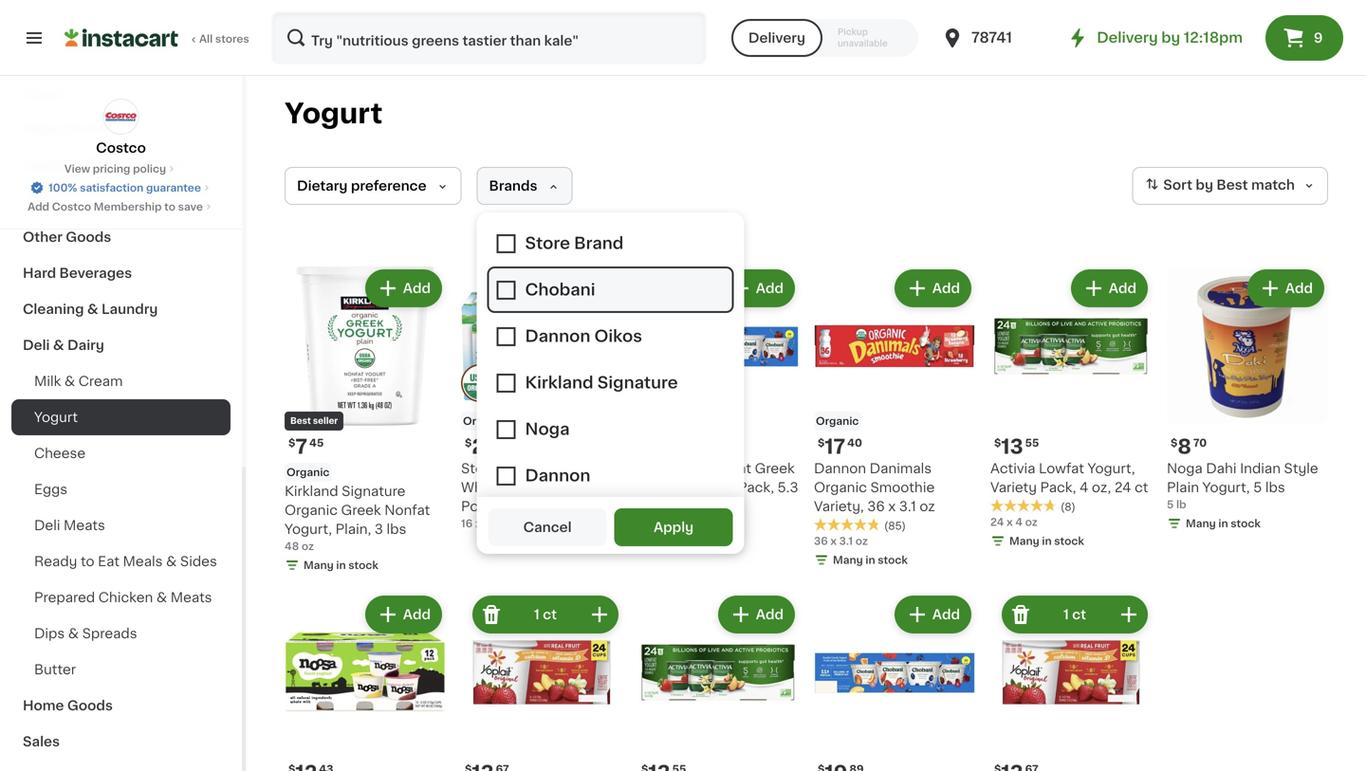 Task type: vqa. For each thing, say whether or not it's contained in the screenshot.
'by' inside Best Match Sort By field
yes



Task type: describe. For each thing, give the bounding box(es) containing it.
kirkland
[[285, 485, 338, 498]]

pouch,
[[461, 500, 507, 513]]

greek for pack,
[[755, 462, 795, 475]]

delivery button
[[731, 19, 822, 57]]

product group containing 8
[[1167, 266, 1328, 535]]

100%
[[48, 183, 77, 193]]

nonfat
[[384, 504, 430, 517]]

stock for chobani non-fat greek yogurt, variety pack, 5.3 oz, 20 ct
[[701, 537, 731, 548]]

variety inside activia lowfat yogurt, variety pack, 4 oz, 24 ct
[[990, 481, 1037, 494]]

stonyfield
[[461, 462, 530, 475]]

stores
[[215, 34, 249, 44]]

0 horizontal spatial 36
[[814, 536, 828, 546]]

best seller
[[290, 417, 338, 425]]

1 vertical spatial 3.1
[[839, 536, 853, 546]]

0 horizontal spatial 20
[[637, 518, 651, 529]]

paper
[[23, 122, 63, 136]]

$ 13 55
[[994, 437, 1039, 457]]

oz, inside 'stonyfield organic whole milk yogurt pouch, variety pack, 3.5 oz, 16 ct'
[[461, 519, 480, 532]]

36 x 3.1 oz
[[814, 536, 868, 546]]

goods for paper goods
[[66, 122, 112, 136]]

0 horizontal spatial 16
[[461, 518, 473, 529]]

1 horizontal spatial yogurt
[[285, 100, 383, 127]]

24 inside activia lowfat yogurt, variety pack, 4 oz, 24 ct
[[1115, 481, 1131, 494]]

style
[[1284, 462, 1318, 475]]

$ 7 45
[[288, 437, 324, 457]]

danimals
[[870, 462, 932, 475]]

100% satisfaction guarantee
[[48, 183, 201, 193]]

48
[[285, 541, 299, 552]]

delivery by 12:18pm link
[[1066, 27, 1243, 49]]

prepared chicken & meats
[[34, 591, 212, 604]]

0 vertical spatial to
[[164, 202, 175, 212]]

100% satisfaction guarantee button
[[30, 176, 212, 195]]

liquor
[[23, 86, 66, 100]]

many in stock for noga dahi indian style plain yogurt, 5 lbs
[[1186, 518, 1261, 529]]

pack, inside activia lowfat yogurt, variety pack, 4 oz, 24 ct
[[1040, 481, 1076, 494]]

view pricing policy link
[[64, 161, 177, 176]]

many in stock for chobani non-fat greek yogurt, variety pack, 5.3 oz, 20 ct
[[656, 537, 731, 548]]

& left "sides" at bottom left
[[166, 555, 177, 568]]

yogurt, inside chobani non-fat greek yogurt, variety pack, 5.3 oz, 20 ct 20 x 5.3 oz
[[637, 481, 685, 494]]

fat
[[730, 462, 751, 475]]

cancel button
[[488, 508, 607, 546]]

costco link
[[96, 99, 146, 157]]

stock down '(8)'
[[1054, 536, 1084, 546]]

save
[[178, 202, 203, 212]]

in down activia lowfat yogurt, variety pack, 4 oz, 24 ct
[[1042, 536, 1052, 546]]

instacart logo image
[[65, 27, 178, 49]]

1 vertical spatial to
[[81, 555, 94, 568]]

$19.89 element
[[637, 434, 799, 459]]

goods for other goods
[[66, 231, 111, 244]]

many in stock down 24 x 4 oz
[[1009, 536, 1084, 546]]

health
[[23, 158, 68, 172]]

1 horizontal spatial 5.3
[[777, 481, 798, 494]]

& for laundry
[[87, 303, 98, 316]]

ct left increment quantity of yoplait original low fat yogurt, variety pack, 6 oz, 24 ct icon
[[1072, 608, 1086, 621]]

1 ct for increment quantity of yoplait original low fat yogurt, variety pack, 6 oz, 24 ct image
[[534, 608, 557, 621]]

12:18pm
[[1184, 31, 1243, 45]]

17
[[825, 437, 845, 457]]

many down '36 x 3.1 oz'
[[833, 555, 863, 565]]

dips & spreads link
[[11, 616, 231, 652]]

1 horizontal spatial 5
[[1253, 481, 1262, 494]]

ct inside activia lowfat yogurt, variety pack, 4 oz, 24 ct
[[1135, 481, 1148, 494]]

best for best match
[[1216, 179, 1248, 192]]

pack, inside 'stonyfield organic whole milk yogurt pouch, variety pack, 3.5 oz, 16 ct'
[[560, 500, 596, 513]]

36 inside dannon danimals organic smoothie variety, 36 x 3.1 oz
[[867, 500, 885, 513]]

in for chobani non-fat greek yogurt, variety pack, 5.3 oz, 20 ct
[[689, 537, 699, 548]]

cancel
[[523, 521, 572, 534]]

non-
[[697, 462, 730, 475]]

many for noga dahi indian style plain yogurt, 5 lbs
[[1186, 518, 1216, 529]]

1 for increment quantity of yoplait original low fat yogurt, variety pack, 6 oz, 24 ct image
[[534, 608, 540, 621]]

other
[[23, 231, 63, 244]]

pack, inside chobani non-fat greek yogurt, variety pack, 5.3 oz, 20 ct 20 x 5.3 oz
[[738, 481, 774, 494]]

view pricing policy
[[64, 164, 166, 174]]

delivery for delivery by 12:18pm
[[1097, 31, 1158, 45]]

add button for chobani non-fat greek yogurt, variety pack, 5.3 oz, 20 ct
[[720, 271, 793, 305]]

chobani non-fat greek yogurt, variety pack, 5.3 oz, 20 ct 20 x 5.3 oz
[[637, 462, 798, 529]]

sales
[[23, 735, 60, 748]]

in for noga dahi indian style plain yogurt, 5 lbs
[[1218, 518, 1228, 529]]

many down 24 x 4 oz
[[1009, 536, 1039, 546]]

78741
[[971, 31, 1012, 45]]

by for sort
[[1196, 179, 1213, 192]]

greek for plain,
[[341, 504, 381, 517]]

all stores
[[199, 34, 249, 44]]

kirkland signature organic greek nonfat yogurt, plain, 3 lbs 48 oz
[[285, 485, 430, 552]]

organic inside 'stonyfield organic whole milk yogurt pouch, variety pack, 3.5 oz, 16 ct'
[[533, 462, 586, 475]]

remove yoplait original low fat yogurt, variety pack, 6 oz, 24 ct image for increment quantity of yoplait original low fat yogurt, variety pack, 6 oz, 24 ct icon
[[1009, 603, 1032, 626]]

eggs
[[34, 483, 67, 496]]

0 horizontal spatial milk
[[34, 375, 61, 388]]

add button for activia lowfat yogurt, variety pack, 4 oz, 24 ct
[[1073, 271, 1146, 305]]

9
[[1314, 31, 1323, 45]]

other goods
[[23, 231, 111, 244]]

stock for kirkland signature organic greek nonfat yogurt, plain, 3 lbs
[[348, 560, 378, 571]]

milk & cream
[[34, 375, 123, 388]]

$ for 13
[[994, 438, 1001, 448]]

0 horizontal spatial 24
[[990, 517, 1004, 527]]

yogurt, inside activia lowfat yogurt, variety pack, 4 oz, 24 ct
[[1088, 462, 1135, 475]]

increment quantity of yoplait original low fat yogurt, variety pack, 6 oz, 24 ct image
[[1117, 603, 1140, 626]]

beverages
[[59, 267, 132, 280]]

24 x 4 oz
[[990, 517, 1038, 527]]

stock for noga dahi indian style plain yogurt, 5 lbs
[[1231, 518, 1261, 529]]

milk inside 'stonyfield organic whole milk yogurt pouch, variety pack, 3.5 oz, 16 ct'
[[506, 481, 533, 494]]

plain,
[[335, 523, 371, 536]]

add button for noga dahi indian style plain yogurt, 5 lbs
[[1249, 271, 1322, 305]]

lb
[[1176, 499, 1186, 510]]

oz, inside chobani non-fat greek yogurt, variety pack, 5.3 oz, 20 ct 20 x 5.3 oz
[[637, 500, 657, 513]]

$ 17 40
[[818, 437, 862, 457]]

yogurt, inside noga dahi indian style plain yogurt, 5 lbs 5 lb
[[1202, 481, 1250, 494]]

remove yoplait original low fat yogurt, variety pack, 6 oz, 24 ct image for increment quantity of yoplait original low fat yogurt, variety pack, 6 oz, 24 ct image
[[480, 603, 503, 626]]

dahi
[[1206, 462, 1237, 475]]

whole
[[461, 481, 503, 494]]

deli meats
[[34, 519, 105, 532]]

apply button
[[614, 508, 733, 546]]

yogurt inside 'stonyfield organic whole milk yogurt pouch, variety pack, 3.5 oz, 16 ct'
[[537, 481, 580, 494]]

ready to eat meals & sides link
[[11, 544, 231, 580]]

yogurt link
[[11, 399, 231, 435]]

organic up the 21
[[463, 416, 506, 426]]

0 horizontal spatial 4
[[1015, 517, 1023, 527]]

brands
[[489, 179, 537, 193]]

sort by
[[1163, 179, 1213, 192]]

Best match Sort by field
[[1132, 167, 1328, 205]]

personal
[[86, 158, 146, 172]]

55
[[1025, 438, 1039, 448]]

wine
[[23, 194, 57, 208]]

ready to eat meals & sides
[[34, 555, 217, 568]]

8
[[1178, 437, 1191, 457]]

& for personal
[[72, 158, 83, 172]]

16 inside 'stonyfield organic whole milk yogurt pouch, variety pack, 3.5 oz, 16 ct'
[[484, 519, 498, 532]]

smoothie
[[870, 481, 935, 494]]

health & personal care
[[23, 158, 182, 172]]

by for delivery
[[1161, 31, 1180, 45]]

costco logo image
[[103, 99, 139, 135]]

ct inside 'stonyfield organic whole milk yogurt pouch, variety pack, 3.5 oz, 16 ct'
[[502, 519, 515, 532]]

delivery by 12:18pm
[[1097, 31, 1243, 45]]

item badge image
[[461, 364, 499, 402]]

plain
[[1167, 481, 1199, 494]]

other goods link
[[11, 219, 231, 255]]

deli & dairy link
[[11, 327, 231, 363]]

1 ct for increment quantity of yoplait original low fat yogurt, variety pack, 6 oz, 24 ct icon
[[1063, 608, 1086, 621]]

eat
[[98, 555, 120, 568]]

organic up kirkland
[[286, 467, 330, 478]]

chobani
[[637, 462, 694, 475]]

hard beverages link
[[11, 255, 231, 291]]

& for cream
[[64, 375, 75, 388]]

$ for 21
[[465, 438, 472, 448]]

deli meats link
[[11, 508, 231, 544]]

lbs inside kirkland signature organic greek nonfat yogurt, plain, 3 lbs 48 oz
[[387, 523, 406, 536]]

add costco membership to save link
[[28, 199, 214, 214]]



Task type: locate. For each thing, give the bounding box(es) containing it.
sides
[[180, 555, 217, 568]]

cheese link
[[11, 435, 231, 471]]

1 1 ct from the left
[[534, 608, 557, 621]]

in down apply
[[689, 537, 699, 548]]

preference
[[351, 179, 426, 193]]

0 horizontal spatial 1
[[534, 608, 540, 621]]

x inside dannon danimals organic smoothie variety, 36 x 3.1 oz
[[888, 500, 896, 513]]

many in stock down noga dahi indian style plain yogurt, 5 lbs 5 lb
[[1186, 518, 1261, 529]]

3.1 inside dannon danimals organic smoothie variety, 36 x 3.1 oz
[[899, 500, 916, 513]]

greek right fat at bottom
[[755, 462, 795, 475]]

dips & spreads
[[34, 627, 137, 640]]

1 horizontal spatial remove yoplait original low fat yogurt, variety pack, 6 oz, 24 ct image
[[1009, 603, 1032, 626]]

2 horizontal spatial pack,
[[1040, 481, 1076, 494]]

yogurt up cheese
[[34, 411, 78, 424]]

signature
[[342, 485, 405, 498]]

0 vertical spatial costco
[[96, 141, 146, 155]]

milk down stonyfield
[[506, 481, 533, 494]]

oz inside kirkland signature organic greek nonfat yogurt, plain, 3 lbs 48 oz
[[302, 541, 314, 552]]

variety inside chobani non-fat greek yogurt, variety pack, 5.3 oz, 20 ct 20 x 5.3 oz
[[688, 481, 735, 494]]

$ up activia
[[994, 438, 1001, 448]]

0 vertical spatial yogurt
[[285, 100, 383, 127]]

product group containing 13
[[990, 266, 1152, 553]]

best left the match
[[1216, 179, 1248, 192]]

0 vertical spatial deli
[[23, 339, 50, 352]]

many for chobani non-fat greek yogurt, variety pack, 5.3 oz, 20 ct
[[656, 537, 687, 548]]

many in stock down plain,
[[304, 560, 378, 571]]

9 button
[[1265, 15, 1343, 61]]

x for 24 x 4 oz
[[1007, 517, 1013, 527]]

oz, inside activia lowfat yogurt, variety pack, 4 oz, 24 ct
[[1092, 481, 1111, 494]]

0 vertical spatial milk
[[34, 375, 61, 388]]

1 horizontal spatial pack,
[[738, 481, 774, 494]]

stock down (85)
[[878, 555, 908, 565]]

ct left increment quantity of yoplait original low fat yogurt, variety pack, 6 oz, 24 ct image
[[543, 608, 557, 621]]

20 up apply
[[660, 500, 678, 513]]

$ left "70"
[[1171, 438, 1178, 448]]

0 vertical spatial 3.5
[[599, 500, 620, 513]]

& down beverages
[[87, 303, 98, 316]]

to left eat at the bottom left
[[81, 555, 94, 568]]

1 vertical spatial 3.5
[[484, 518, 501, 529]]

best inside product group
[[290, 417, 311, 425]]

& up 100%
[[72, 158, 83, 172]]

1 horizontal spatial 36
[[867, 500, 885, 513]]

2 $ from the left
[[465, 438, 472, 448]]

2 vertical spatial oz,
[[461, 519, 480, 532]]

0 horizontal spatial oz,
[[461, 519, 480, 532]]

yogurt, down chobani
[[637, 481, 685, 494]]

1 horizontal spatial best
[[1216, 179, 1248, 192]]

1 left increment quantity of yoplait original low fat yogurt, variety pack, 6 oz, 24 ct icon
[[1063, 608, 1069, 621]]

variety inside 'stonyfield organic whole milk yogurt pouch, variety pack, 3.5 oz, 16 ct'
[[510, 500, 557, 513]]

brands button
[[477, 167, 573, 205]]

& left dairy
[[53, 339, 64, 352]]

stonyfield organic whole milk yogurt pouch, variety pack, 3.5 oz, 16 ct
[[461, 462, 620, 532]]

0 vertical spatial best
[[1216, 179, 1248, 192]]

x
[[888, 500, 896, 513], [1007, 517, 1013, 527], [475, 518, 481, 529], [654, 518, 660, 529], [830, 536, 837, 546]]

costco down 100%
[[52, 202, 91, 212]]

organic inside kirkland signature organic greek nonfat yogurt, plain, 3 lbs 48 oz
[[285, 504, 338, 517]]

5 left lb at the right of page
[[1167, 499, 1174, 510]]

eggs link
[[11, 471, 231, 508]]

milk
[[34, 375, 61, 388], [506, 481, 533, 494]]

0 horizontal spatial to
[[81, 555, 94, 568]]

x down activia
[[1007, 517, 1013, 527]]

1 ct
[[534, 608, 557, 621], [1063, 608, 1086, 621]]

1 horizontal spatial to
[[164, 202, 175, 212]]

lowfat
[[1039, 462, 1084, 475]]

butter
[[34, 663, 76, 676]]

1 left increment quantity of yoplait original low fat yogurt, variety pack, 6 oz, 24 ct image
[[534, 608, 540, 621]]

1 horizontal spatial oz,
[[637, 500, 657, 513]]

1 vertical spatial 4
[[1015, 517, 1023, 527]]

dannon danimals organic smoothie variety, 36 x 3.1 oz
[[814, 462, 935, 513]]

spreads
[[82, 627, 137, 640]]

many down apply
[[656, 537, 687, 548]]

& for spreads
[[68, 627, 79, 640]]

deli inside deli & dairy link
[[23, 339, 50, 352]]

2 horizontal spatial oz,
[[1092, 481, 1111, 494]]

membership
[[94, 202, 162, 212]]

in down plain,
[[336, 560, 346, 571]]

70
[[1193, 438, 1207, 448]]

ready
[[34, 555, 77, 568]]

meals
[[123, 555, 163, 568]]

1 vertical spatial goods
[[66, 231, 111, 244]]

1 vertical spatial 24
[[990, 517, 1004, 527]]

x for 36 x 3.1 oz
[[830, 536, 837, 546]]

dietary
[[297, 179, 348, 193]]

&
[[72, 158, 83, 172], [87, 303, 98, 316], [53, 339, 64, 352], [64, 375, 75, 388], [166, 555, 177, 568], [156, 591, 167, 604], [68, 627, 79, 640]]

ct left plain
[[1135, 481, 1148, 494]]

yogurt inside "yogurt" link
[[34, 411, 78, 424]]

yogurt up dietary
[[285, 100, 383, 127]]

4 inside activia lowfat yogurt, variety pack, 4 oz, 24 ct
[[1079, 481, 1088, 494]]

$ inside $ 17 40
[[818, 438, 825, 448]]

45
[[309, 438, 324, 448]]

0 horizontal spatial by
[[1161, 31, 1180, 45]]

1 vertical spatial oz,
[[637, 500, 657, 513]]

match
[[1251, 179, 1295, 192]]

0 vertical spatial 20
[[660, 500, 678, 513]]

1 vertical spatial 36
[[814, 536, 828, 546]]

deli down eggs
[[34, 519, 60, 532]]

organic
[[463, 416, 506, 426], [816, 416, 859, 426], [533, 462, 586, 475], [286, 467, 330, 478], [814, 481, 867, 494], [285, 504, 338, 517]]

milk & cream link
[[11, 363, 231, 399]]

deli for deli meats
[[34, 519, 60, 532]]

many down kirkland signature organic greek nonfat yogurt, plain, 3 lbs 48 oz
[[304, 560, 334, 571]]

5 down indian
[[1253, 481, 1262, 494]]

2 1 ct from the left
[[1063, 608, 1086, 621]]

& left "cream"
[[64, 375, 75, 388]]

21
[[472, 437, 494, 457]]

by right the sort
[[1196, 179, 1213, 192]]

oz down activia
[[1025, 517, 1038, 527]]

oz right 48
[[302, 541, 314, 552]]

dietary preference
[[297, 179, 426, 193]]

by left "12:18pm"
[[1161, 31, 1180, 45]]

care
[[149, 158, 182, 172]]

by inside delivery by 12:18pm link
[[1161, 31, 1180, 45]]

1 horizontal spatial 20
[[660, 500, 678, 513]]

variety down non-
[[688, 481, 735, 494]]

1 remove yoplait original low fat yogurt, variety pack, 6 oz, 24 ct image from the left
[[480, 603, 503, 626]]

in down '36 x 3.1 oz'
[[865, 555, 875, 565]]

36 down variety,
[[814, 536, 828, 546]]

ct inside chobani non-fat greek yogurt, variety pack, 5.3 oz, 20 ct 20 x 5.3 oz
[[681, 500, 695, 513]]

lbs right 3
[[387, 523, 406, 536]]

ct down pouch,
[[502, 519, 515, 532]]

oz, up apply
[[637, 500, 657, 513]]

1 horizontal spatial 3.5
[[599, 500, 620, 513]]

x down pouch,
[[475, 518, 481, 529]]

1 for increment quantity of yoplait original low fat yogurt, variety pack, 6 oz, 24 ct icon
[[1063, 608, 1069, 621]]

laundry
[[101, 303, 158, 316]]

0 vertical spatial 5
[[1253, 481, 1262, 494]]

goods for home goods
[[67, 699, 113, 712]]

1 ct left increment quantity of yoplait original low fat yogurt, variety pack, 6 oz, 24 ct icon
[[1063, 608, 1086, 621]]

milk down deli & dairy
[[34, 375, 61, 388]]

ct up apply
[[681, 500, 695, 513]]

24 down activia
[[990, 517, 1004, 527]]

stock down plain,
[[348, 560, 378, 571]]

organic down dannon
[[814, 481, 867, 494]]

stock down chobani non-fat greek yogurt, variety pack, 5.3 oz, 20 ct 20 x 5.3 oz
[[701, 537, 731, 548]]

1 vertical spatial milk
[[506, 481, 533, 494]]

costco up personal
[[96, 141, 146, 155]]

1 vertical spatial meats
[[170, 591, 212, 604]]

40
[[847, 438, 862, 448]]

1 horizontal spatial 16
[[484, 519, 498, 532]]

add button for kirkland signature organic greek nonfat yogurt, plain, 3 lbs
[[367, 271, 440, 305]]

3.1 down the smoothie
[[899, 500, 916, 513]]

meats
[[64, 519, 105, 532], [170, 591, 212, 604]]

0 horizontal spatial yogurt
[[34, 411, 78, 424]]

1 vertical spatial 5
[[1167, 499, 1174, 510]]

x up (85)
[[888, 500, 896, 513]]

5
[[1253, 481, 1262, 494], [1167, 499, 1174, 510]]

3 $ from the left
[[818, 438, 825, 448]]

1 horizontal spatial meats
[[170, 591, 212, 604]]

2 horizontal spatial yogurt
[[537, 481, 580, 494]]

x inside chobani non-fat greek yogurt, variety pack, 5.3 oz, 20 ct 20 x 5.3 oz
[[654, 518, 660, 529]]

ct
[[1135, 481, 1148, 494], [681, 500, 695, 513], [502, 519, 515, 532], [543, 608, 557, 621], [1072, 608, 1086, 621]]

greek up plain,
[[341, 504, 381, 517]]

2 horizontal spatial variety
[[990, 481, 1037, 494]]

1 horizontal spatial delivery
[[1097, 31, 1158, 45]]

3.1 down variety,
[[839, 536, 853, 546]]

None search field
[[271, 11, 707, 65]]

variety up cancel
[[510, 500, 557, 513]]

1 vertical spatial lbs
[[387, 523, 406, 536]]

(8)
[[1061, 502, 1076, 512]]

satisfaction
[[80, 183, 144, 193]]

0 horizontal spatial pack,
[[560, 500, 596, 513]]

organic inside dannon danimals organic smoothie variety, 36 x 3.1 oz
[[814, 481, 867, 494]]

1 horizontal spatial costco
[[96, 141, 146, 155]]

1 horizontal spatial 1
[[1063, 608, 1069, 621]]

0 vertical spatial 24
[[1115, 481, 1131, 494]]

& for dairy
[[53, 339, 64, 352]]

0 horizontal spatial greek
[[341, 504, 381, 517]]

pack,
[[738, 481, 774, 494], [1040, 481, 1076, 494], [560, 500, 596, 513]]

remove yoplait original low fat yogurt, variety pack, 6 oz, 24 ct image
[[480, 603, 503, 626], [1009, 603, 1032, 626]]

1 horizontal spatial lbs
[[1265, 481, 1285, 494]]

oz inside chobani non-fat greek yogurt, variety pack, 5.3 oz, 20 ct 20 x 5.3 oz
[[682, 518, 695, 529]]

dannon
[[814, 462, 866, 475]]

add button for stonyfield organic whole milk yogurt pouch, variety pack, 3.5 oz, 16 ct
[[543, 271, 617, 305]]

yogurt, inside kirkland signature organic greek nonfat yogurt, plain, 3 lbs 48 oz
[[285, 523, 332, 536]]

& right dips
[[68, 627, 79, 640]]

16
[[461, 518, 473, 529], [484, 519, 498, 532]]

0 vertical spatial greek
[[755, 462, 795, 475]]

yogurt up cancel button
[[537, 481, 580, 494]]

0 horizontal spatial meats
[[64, 519, 105, 532]]

0 horizontal spatial 3.5
[[484, 518, 501, 529]]

36 up (85)
[[867, 500, 885, 513]]

cleaning
[[23, 303, 84, 316]]

0 vertical spatial by
[[1161, 31, 1180, 45]]

x for 16 x 3.5 oz
[[475, 518, 481, 529]]

$ left 14
[[465, 438, 472, 448]]

many in stock for kirkland signature organic greek nonfat yogurt, plain, 3 lbs
[[304, 560, 378, 571]]

1 vertical spatial yogurt
[[34, 411, 78, 424]]

many in stock down apply
[[656, 537, 731, 548]]

2 1 from the left
[[1063, 608, 1069, 621]]

health & personal care link
[[11, 147, 231, 183]]

to down guarantee
[[164, 202, 175, 212]]

home
[[23, 699, 64, 712]]

3
[[375, 523, 383, 536]]

0 horizontal spatial remove yoplait original low fat yogurt, variety pack, 6 oz, 24 ct image
[[480, 603, 503, 626]]

product group
[[285, 266, 446, 577], [461, 266, 622, 532], [637, 266, 799, 554], [814, 266, 975, 572], [990, 266, 1152, 553], [1167, 266, 1328, 535], [285, 592, 446, 771], [461, 592, 622, 771], [637, 592, 799, 771], [814, 592, 975, 771], [990, 592, 1152, 771]]

Search field
[[273, 13, 705, 63]]

13
[[1001, 437, 1023, 457]]

1 horizontal spatial milk
[[506, 481, 533, 494]]

chicken
[[98, 591, 153, 604]]

organic up cancel button
[[533, 462, 586, 475]]

0 vertical spatial meats
[[64, 519, 105, 532]]

many for kirkland signature organic greek nonfat yogurt, plain, 3 lbs
[[304, 560, 334, 571]]

best left the seller
[[290, 417, 311, 425]]

increment quantity of yoplait original low fat yogurt, variety pack, 6 oz, 24 ct image
[[588, 603, 611, 626]]

x down chobani
[[654, 518, 660, 529]]

noga
[[1167, 462, 1203, 475]]

activia lowfat yogurt, variety pack, 4 oz, 24 ct
[[990, 462, 1148, 494]]

delivery inside delivery button
[[748, 31, 805, 45]]

oz, left plain
[[1092, 481, 1111, 494]]

goods up beverages
[[66, 231, 111, 244]]

activia
[[990, 462, 1035, 475]]

$ left '45'
[[288, 438, 295, 448]]

4 down lowfat on the right bottom
[[1079, 481, 1088, 494]]

1 horizontal spatial variety
[[688, 481, 735, 494]]

deli down cleaning
[[23, 339, 50, 352]]

stock
[[1231, 518, 1261, 529], [1054, 536, 1084, 546], [701, 537, 731, 548], [878, 555, 908, 565], [348, 560, 378, 571]]

lbs down indian
[[1265, 481, 1285, 494]]

0 vertical spatial 4
[[1079, 481, 1088, 494]]

2 vertical spatial goods
[[67, 699, 113, 712]]

0 vertical spatial lbs
[[1265, 481, 1285, 494]]

2 vertical spatial yogurt
[[537, 481, 580, 494]]

0 vertical spatial 3.1
[[899, 500, 916, 513]]

1 vertical spatial 5.3
[[663, 518, 680, 529]]

organic up 17
[[816, 416, 859, 426]]

0 horizontal spatial costco
[[52, 202, 91, 212]]

delivery for delivery
[[748, 31, 805, 45]]

dips
[[34, 627, 65, 640]]

$ inside $ 13 55
[[994, 438, 1001, 448]]

1 1 from the left
[[534, 608, 540, 621]]

all
[[199, 34, 213, 44]]

1 horizontal spatial greek
[[755, 462, 795, 475]]

service type group
[[731, 19, 918, 57]]

variety,
[[814, 500, 864, 513]]

add
[[28, 202, 49, 212], [403, 282, 431, 295], [579, 282, 607, 295], [756, 282, 784, 295], [932, 282, 960, 295], [1109, 282, 1136, 295], [1285, 282, 1313, 295], [403, 608, 431, 621], [756, 608, 784, 621], [932, 608, 960, 621]]

oz, down pouch,
[[461, 519, 480, 532]]

0 horizontal spatial lbs
[[387, 523, 406, 536]]

oz,
[[1092, 481, 1111, 494], [637, 500, 657, 513], [461, 519, 480, 532]]

yogurt, right lowfat on the right bottom
[[1088, 462, 1135, 475]]

0 vertical spatial 5.3
[[777, 481, 798, 494]]

0 vertical spatial oz,
[[1092, 481, 1111, 494]]

1 ct left increment quantity of yoplait original low fat yogurt, variety pack, 6 oz, 24 ct image
[[534, 608, 557, 621]]

meats up eat at the bottom left
[[64, 519, 105, 532]]

1 vertical spatial greek
[[341, 504, 381, 517]]

product group containing 17
[[814, 266, 975, 572]]

1 horizontal spatial 3.1
[[899, 500, 916, 513]]

2 remove yoplait original low fat yogurt, variety pack, 6 oz, 24 ct image from the left
[[1009, 603, 1032, 626]]

3.5
[[599, 500, 620, 513], [484, 518, 501, 529]]

product group containing 21
[[461, 266, 622, 532]]

deli & dairy
[[23, 339, 104, 352]]

best match
[[1216, 179, 1295, 192]]

1 vertical spatial best
[[290, 417, 311, 425]]

delivery inside delivery by 12:18pm link
[[1097, 31, 1158, 45]]

costco
[[96, 141, 146, 155], [52, 202, 91, 212]]

(85)
[[884, 521, 906, 531]]

$ inside $ 8 70
[[1171, 438, 1178, 448]]

best inside 'field'
[[1216, 179, 1248, 192]]

$ inside $ 21 14
[[465, 438, 472, 448]]

pack, up cancel
[[560, 500, 596, 513]]

0 vertical spatial goods
[[66, 122, 112, 136]]

pack, down fat at bottom
[[738, 481, 774, 494]]

prepared chicken & meats link
[[11, 580, 231, 616]]

0 horizontal spatial 1 ct
[[534, 608, 557, 621]]

1 vertical spatial 20
[[637, 518, 651, 529]]

stock down noga dahi indian style plain yogurt, 5 lbs 5 lb
[[1231, 518, 1261, 529]]

add button for dannon danimals organic smoothie variety, 36 x 3.1 oz
[[896, 271, 969, 305]]

product group containing 7
[[285, 266, 446, 577]]

paper goods
[[23, 122, 112, 136]]

1 horizontal spatial 1 ct
[[1063, 608, 1086, 621]]

& right the chicken
[[156, 591, 167, 604]]

indian
[[1240, 462, 1281, 475]]

1 $ from the left
[[288, 438, 295, 448]]

hard
[[23, 267, 56, 280]]

oz inside dannon danimals organic smoothie variety, 36 x 3.1 oz
[[920, 500, 935, 513]]

lbs
[[1265, 481, 1285, 494], [387, 523, 406, 536]]

deli for deli & dairy
[[23, 339, 50, 352]]

view
[[64, 164, 90, 174]]

$ for 7
[[288, 438, 295, 448]]

$ for 17
[[818, 438, 825, 448]]

$ 21 14
[[465, 437, 508, 457]]

$
[[288, 438, 295, 448], [465, 438, 472, 448], [818, 438, 825, 448], [994, 438, 1001, 448], [1171, 438, 1178, 448]]

0 horizontal spatial best
[[290, 417, 311, 425]]

best for best seller
[[290, 417, 311, 425]]

organic down kirkland
[[285, 504, 338, 517]]

pricing
[[93, 164, 130, 174]]

1 vertical spatial by
[[1196, 179, 1213, 192]]

greek inside kirkland signature organic greek nonfat yogurt, plain, 3 lbs 48 oz
[[341, 504, 381, 517]]

$ inside $ 7 45
[[288, 438, 295, 448]]

oz down pouch,
[[503, 518, 516, 529]]

oz down the smoothie
[[920, 500, 935, 513]]

yogurt, down dahi
[[1202, 481, 1250, 494]]

24 left plain
[[1115, 481, 1131, 494]]

0 horizontal spatial 3.1
[[839, 536, 853, 546]]

3.5 inside 'stonyfield organic whole milk yogurt pouch, variety pack, 3.5 oz, 16 ct'
[[599, 500, 620, 513]]

greek inside chobani non-fat greek yogurt, variety pack, 5.3 oz, 20 ct 20 x 5.3 oz
[[755, 462, 795, 475]]

0 horizontal spatial variety
[[510, 500, 557, 513]]

oz down variety,
[[855, 536, 868, 546]]

variety down activia
[[990, 481, 1037, 494]]

oz down chobani
[[682, 518, 695, 529]]

1
[[534, 608, 540, 621], [1063, 608, 1069, 621]]

0 horizontal spatial delivery
[[748, 31, 805, 45]]

5.3
[[777, 481, 798, 494], [663, 518, 680, 529]]

$ up dannon
[[818, 438, 825, 448]]

yogurt
[[285, 100, 383, 127], [34, 411, 78, 424], [537, 481, 580, 494]]

goods
[[66, 122, 112, 136], [66, 231, 111, 244], [67, 699, 113, 712]]

pack, down lowfat on the right bottom
[[1040, 481, 1076, 494]]

1 horizontal spatial 4
[[1079, 481, 1088, 494]]

remove yoplait original low fat yogurt, variety pack, 6 oz, 24 ct image down 16 x 3.5 oz
[[480, 603, 503, 626]]

add button
[[367, 271, 440, 305], [543, 271, 617, 305], [720, 271, 793, 305], [896, 271, 969, 305], [1073, 271, 1146, 305], [1249, 271, 1322, 305], [367, 598, 440, 632], [720, 598, 793, 632], [896, 598, 969, 632]]

3.1
[[899, 500, 916, 513], [839, 536, 853, 546]]

goods right home
[[67, 699, 113, 712]]

0 horizontal spatial 5
[[1167, 499, 1174, 510]]

$ for 8
[[1171, 438, 1178, 448]]

1 horizontal spatial by
[[1196, 179, 1213, 192]]

78741 button
[[941, 11, 1055, 65]]

20 left apply
[[637, 518, 651, 529]]

1 vertical spatial costco
[[52, 202, 91, 212]]

x down variety,
[[830, 536, 837, 546]]

lbs inside noga dahi indian style plain yogurt, 5 lbs 5 lb
[[1265, 481, 1285, 494]]

0 horizontal spatial 5.3
[[663, 518, 680, 529]]

noga dahi indian style plain yogurt, 5 lbs 5 lb
[[1167, 462, 1318, 510]]

4 $ from the left
[[994, 438, 1001, 448]]

4 down activia
[[1015, 517, 1023, 527]]

1 vertical spatial deli
[[34, 519, 60, 532]]

in for kirkland signature organic greek nonfat yogurt, plain, 3 lbs
[[336, 560, 346, 571]]

0 vertical spatial 36
[[867, 500, 885, 513]]

5 $ from the left
[[1171, 438, 1178, 448]]

deli inside deli meats link
[[34, 519, 60, 532]]

by inside best match sort by 'field'
[[1196, 179, 1213, 192]]

1 horizontal spatial 24
[[1115, 481, 1131, 494]]

in down noga dahi indian style plain yogurt, 5 lbs 5 lb
[[1218, 518, 1228, 529]]

many in stock down '36 x 3.1 oz'
[[833, 555, 908, 565]]



